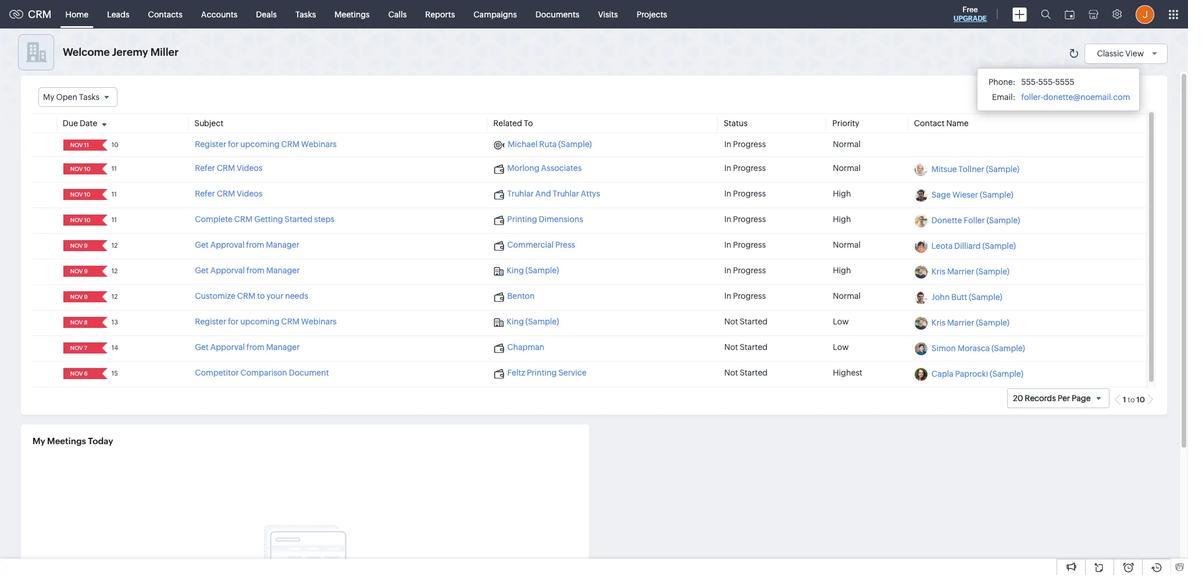 Task type: locate. For each thing, give the bounding box(es) containing it.
1 vertical spatial not
[[725, 343, 739, 352]]

1 vertical spatial get
[[195, 266, 209, 275]]

5 progress from the top
[[734, 240, 766, 250]]

0 vertical spatial register
[[195, 140, 226, 149]]

started for chapman
[[740, 343, 768, 352]]

0 vertical spatial king
[[507, 266, 524, 275]]

0 vertical spatial low
[[833, 317, 849, 327]]

1 vertical spatial from
[[247, 266, 265, 275]]

get apporval from manager link for king (sample)
[[195, 266, 300, 275]]

my inside field
[[43, 93, 54, 102]]

marrier
[[948, 267, 975, 277], [948, 318, 975, 328]]

contact name link
[[915, 119, 969, 128]]

2 get from the top
[[195, 266, 209, 275]]

3 in progress from the top
[[725, 189, 766, 199]]

(sample) for king (sample) link associated with not started
[[977, 318, 1010, 328]]

2 register for upcoming crm webinars link from the top
[[195, 317, 337, 327]]

get left approval
[[195, 240, 209, 250]]

king (sample) link up chapman
[[494, 317, 559, 327]]

king (sample) for not started
[[507, 317, 559, 327]]

1 vertical spatial refer crm videos
[[195, 189, 263, 199]]

13
[[112, 319, 118, 326]]

refer
[[195, 164, 215, 173], [195, 189, 215, 199]]

1 webinars from the top
[[301, 140, 337, 149]]

low
[[833, 317, 849, 327], [833, 343, 849, 352]]

2 progress from the top
[[734, 164, 766, 173]]

today
[[88, 436, 113, 446]]

profile element
[[1130, 0, 1162, 28]]

complete
[[195, 215, 233, 224]]

register for upcoming crm webinars link
[[195, 140, 337, 149], [195, 317, 337, 327]]

from down complete crm getting started steps link
[[246, 240, 264, 250]]

(sample) right tollner
[[987, 165, 1020, 174]]

benton
[[508, 292, 535, 301]]

accounts link
[[192, 0, 247, 28]]

for for king (sample)
[[228, 317, 239, 327]]

(sample) down commercial press
[[526, 266, 559, 275]]

0 vertical spatial from
[[246, 240, 264, 250]]

1 vertical spatial 12
[[112, 268, 118, 275]]

2 11 from the top
[[112, 191, 117, 198]]

0 vertical spatial upcoming
[[240, 140, 280, 149]]

1 vertical spatial register for upcoming crm webinars link
[[195, 317, 337, 327]]

2 vertical spatial not started
[[725, 368, 768, 378]]

2 vertical spatial not
[[725, 368, 739, 378]]

not started
[[725, 317, 768, 327], [725, 343, 768, 352], [725, 368, 768, 378]]

search image
[[1042, 9, 1052, 19]]

3 not started from the top
[[725, 368, 768, 378]]

0 vertical spatial get
[[195, 240, 209, 250]]

555-
[[1022, 77, 1039, 87], [1039, 77, 1056, 87]]

my for my meetings today
[[33, 436, 45, 446]]

1 king from the top
[[507, 266, 524, 275]]

kris for low
[[932, 318, 946, 328]]

in for associates
[[725, 164, 732, 173]]

refer crm videos up complete
[[195, 189, 263, 199]]

kris marrier (sample) link down dilliard
[[932, 267, 1010, 277]]

1 manager from the top
[[266, 240, 300, 250]]

2 webinars from the top
[[301, 317, 337, 327]]

2 refer crm videos from the top
[[195, 189, 263, 199]]

from up "customize crm to your needs" link
[[247, 266, 265, 275]]

get up customize
[[195, 266, 209, 275]]

1 vertical spatial kris marrier (sample)
[[932, 318, 1010, 328]]

sage wieser (sample)
[[932, 190, 1014, 200]]

(sample) right paprocki
[[991, 370, 1024, 379]]

1 register from the top
[[195, 140, 226, 149]]

0 vertical spatial refer
[[195, 164, 215, 173]]

0 vertical spatial 10
[[112, 142, 119, 149]]

12 for get apporval from manager
[[112, 268, 118, 275]]

2 get apporval from manager link from the top
[[195, 343, 300, 352]]

my open tasks
[[43, 93, 100, 102]]

11 for printing
[[112, 217, 117, 224]]

dilliard
[[955, 242, 981, 251]]

1 upcoming from the top
[[240, 140, 280, 149]]

0 vertical spatial refer crm videos
[[195, 164, 263, 173]]

1 get from the top
[[195, 240, 209, 250]]

get apporval from manager link up competitor comparison document link
[[195, 343, 300, 352]]

(sample) for commercial press "link" on the left top of the page
[[983, 242, 1017, 251]]

0 horizontal spatial truhlar
[[508, 189, 534, 199]]

1 marrier from the top
[[948, 267, 975, 277]]

king (sample) for in progress
[[507, 266, 559, 275]]

apporval up competitor
[[210, 343, 245, 352]]

2 vertical spatial high
[[833, 266, 852, 275]]

0 vertical spatial my
[[43, 93, 54, 102]]

3 12 from the top
[[112, 293, 118, 300]]

0 vertical spatial meetings
[[335, 10, 370, 19]]

king (sample)
[[507, 266, 559, 275], [507, 317, 559, 327]]

leota dilliard (sample) link
[[932, 242, 1017, 251]]

0 vertical spatial 11
[[112, 165, 117, 172]]

1 from from the top
[[246, 240, 264, 250]]

1 king (sample) link from the top
[[494, 266, 559, 276]]

1 horizontal spatial to
[[1128, 396, 1136, 405]]

4 in progress from the top
[[725, 215, 766, 224]]

1 videos from the top
[[237, 164, 263, 173]]

2 in progress from the top
[[725, 164, 766, 173]]

1 vertical spatial register for upcoming crm webinars
[[195, 317, 337, 327]]

register down customize
[[195, 317, 226, 327]]

refer crm videos link for morlong associates
[[195, 164, 263, 173]]

0 vertical spatial for
[[228, 140, 239, 149]]

0 vertical spatial get apporval from manager link
[[195, 266, 300, 275]]

from up competitor comparison document link
[[247, 343, 265, 352]]

1 vertical spatial get apporval from manager link
[[195, 343, 300, 352]]

1 in progress from the top
[[725, 140, 766, 149]]

king (sample) up chapman
[[507, 317, 559, 327]]

simon
[[932, 344, 957, 353]]

1 get apporval from manager link from the top
[[195, 266, 300, 275]]

webinars for michael
[[301, 140, 337, 149]]

to left 'your'
[[257, 292, 265, 301]]

truhlar left and
[[508, 189, 534, 199]]

1 register for upcoming crm webinars link from the top
[[195, 140, 337, 149]]

1 apporval from the top
[[210, 266, 245, 275]]

tasks link
[[286, 0, 325, 28]]

0 vertical spatial tasks
[[296, 10, 316, 19]]

upcoming for king
[[240, 317, 280, 327]]

(sample) down 'leota dilliard (sample)' link at the top right of page
[[977, 267, 1010, 277]]

1 vertical spatial low
[[833, 343, 849, 352]]

1 vertical spatial tasks
[[79, 93, 100, 102]]

refer crm videos down subject
[[195, 164, 263, 173]]

1 low from the top
[[833, 317, 849, 327]]

1 refer from the top
[[195, 164, 215, 173]]

benton link
[[494, 292, 535, 302]]

leads link
[[98, 0, 139, 28]]

1 vertical spatial manager
[[266, 266, 300, 275]]

jeremy
[[112, 46, 148, 58]]

6 progress from the top
[[734, 266, 766, 275]]

2 in from the top
[[725, 164, 732, 173]]

started for feltz printing service
[[740, 368, 768, 378]]

printing right feltz
[[527, 368, 557, 378]]

in for (sample)
[[725, 266, 732, 275]]

1 vertical spatial apporval
[[210, 343, 245, 352]]

3 not from the top
[[725, 368, 739, 378]]

(sample) for the chapman link
[[992, 344, 1026, 353]]

0 vertical spatial manager
[[266, 240, 300, 250]]

campaigns link
[[465, 0, 527, 28]]

2 register from the top
[[195, 317, 226, 327]]

2 vertical spatial 11
[[112, 217, 117, 224]]

truhlar and truhlar attys link
[[494, 189, 601, 200]]

high for sage wieser (sample)
[[833, 189, 852, 199]]

foller
[[964, 216, 986, 225]]

2 refer crm videos link from the top
[[195, 189, 263, 199]]

(sample) right foller
[[987, 216, 1021, 225]]

refer crm videos link up complete
[[195, 189, 263, 199]]

in for and
[[725, 189, 732, 199]]

2 apporval from the top
[[210, 343, 245, 352]]

tasks right open at top left
[[79, 93, 100, 102]]

from for king
[[247, 266, 265, 275]]

1 horizontal spatial 10
[[1137, 396, 1146, 405]]

2 normal from the top
[[833, 164, 861, 173]]

kris marrier (sample) up morasca
[[932, 318, 1010, 328]]

1 vertical spatial register
[[195, 317, 226, 327]]

to right "1"
[[1128, 396, 1136, 405]]

register for michael ruta (sample)
[[195, 140, 226, 149]]

refer for truhlar and truhlar attys
[[195, 189, 215, 199]]

1 kris marrier (sample) link from the top
[[932, 267, 1010, 277]]

3 11 from the top
[[112, 217, 117, 224]]

commercial
[[508, 240, 554, 250]]

calls
[[389, 10, 407, 19]]

1 in from the top
[[725, 140, 732, 149]]

(sample) up chapman
[[526, 317, 559, 327]]

tasks inside "link"
[[296, 10, 316, 19]]

0 vertical spatial king (sample) link
[[494, 266, 559, 276]]

2 555- from the left
[[1039, 77, 1056, 87]]

get apporval from manager down get approval from manager 'link'
[[195, 266, 300, 275]]

marrier down butt
[[948, 318, 975, 328]]

videos
[[237, 164, 263, 173], [237, 189, 263, 199]]

1 vertical spatial kris marrier (sample) link
[[932, 318, 1010, 328]]

3 in from the top
[[725, 189, 732, 199]]

1 horizontal spatial truhlar
[[553, 189, 580, 199]]

2 vertical spatial get
[[195, 343, 209, 352]]

king (sample) link up benton at the left bottom of page
[[494, 266, 559, 276]]

competitor comparison document link
[[195, 368, 329, 378]]

3 high from the top
[[833, 266, 852, 275]]

in progress
[[725, 140, 766, 149], [725, 164, 766, 173], [725, 189, 766, 199], [725, 215, 766, 224], [725, 240, 766, 250], [725, 266, 766, 275], [725, 292, 766, 301]]

2 videos from the top
[[237, 189, 263, 199]]

feltz printing service link
[[494, 368, 587, 379]]

king
[[507, 266, 524, 275], [507, 317, 524, 327]]

meetings left today
[[47, 436, 86, 446]]

2 high from the top
[[833, 215, 852, 224]]

2 vertical spatial from
[[247, 343, 265, 352]]

1 horizontal spatial tasks
[[296, 10, 316, 19]]

0 vertical spatial to
[[257, 292, 265, 301]]

refer crm videos
[[195, 164, 263, 173], [195, 189, 263, 199]]

complete crm getting started steps link
[[195, 215, 335, 224]]

status link
[[724, 119, 748, 128]]

1 vertical spatial printing
[[527, 368, 557, 378]]

1 kris from the top
[[932, 267, 946, 277]]

6 in progress from the top
[[725, 266, 766, 275]]

1 vertical spatial refer crm videos link
[[195, 189, 263, 199]]

register for upcoming crm webinars link for king (sample)
[[195, 317, 337, 327]]

(sample) for in progress's king (sample) link
[[977, 267, 1010, 277]]

1 vertical spatial 10
[[1137, 396, 1146, 405]]

(sample) right dilliard
[[983, 242, 1017, 251]]

kris down john
[[932, 318, 946, 328]]

1
[[1124, 396, 1127, 405]]

kris marrier (sample) down dilliard
[[932, 267, 1010, 277]]

apporval down approval
[[210, 266, 245, 275]]

kris marrier (sample) link up morasca
[[932, 318, 1010, 328]]

2 king (sample) link from the top
[[494, 317, 559, 327]]

refer up complete
[[195, 189, 215, 199]]

get apporval from manager up competitor comparison document link
[[195, 343, 300, 352]]

3 from from the top
[[247, 343, 265, 352]]

3 normal from the top
[[833, 240, 861, 250]]

king down benton link
[[507, 317, 524, 327]]

(sample) right morasca
[[992, 344, 1026, 353]]

(sample) for 'feltz printing service' link
[[991, 370, 1024, 379]]

calls link
[[379, 0, 416, 28]]

1 vertical spatial my
[[33, 436, 45, 446]]

kris up john
[[932, 267, 946, 277]]

progress for ruta
[[734, 140, 766, 149]]

1 refer crm videos link from the top
[[195, 164, 263, 173]]

1 vertical spatial king (sample)
[[507, 317, 559, 327]]

printing dimensions
[[508, 215, 584, 224]]

0 vertical spatial apporval
[[210, 266, 245, 275]]

15
[[112, 370, 118, 377]]

manager for king
[[266, 266, 300, 275]]

truhlar right and
[[553, 189, 580, 199]]

1 vertical spatial 11
[[112, 191, 117, 198]]

1 vertical spatial get apporval from manager
[[195, 343, 300, 352]]

started for king (sample)
[[740, 317, 768, 327]]

1 vertical spatial king
[[507, 317, 524, 327]]

4 in from the top
[[725, 215, 732, 224]]

kris for high
[[932, 267, 946, 277]]

0 vertical spatial get apporval from manager
[[195, 266, 300, 275]]

kris marrier (sample) link for high
[[932, 267, 1010, 277]]

for
[[228, 140, 239, 149], [228, 317, 239, 327]]

1 get apporval from manager from the top
[[195, 266, 300, 275]]

2 low from the top
[[833, 343, 849, 352]]

documents link
[[527, 0, 589, 28]]

printing up the "commercial"
[[508, 215, 538, 224]]

get apporval from manager
[[195, 266, 300, 275], [195, 343, 300, 352]]

1 progress from the top
[[734, 140, 766, 149]]

high for donette foller (sample)
[[833, 215, 852, 224]]

(sample) up simon morasca (sample) link
[[977, 318, 1010, 328]]

accounts
[[201, 10, 238, 19]]

(sample) for printing dimensions link
[[987, 216, 1021, 225]]

2 from from the top
[[247, 266, 265, 275]]

2 refer from the top
[[195, 189, 215, 199]]

in progress for associates
[[725, 164, 766, 173]]

normal
[[833, 140, 861, 149], [833, 164, 861, 173], [833, 240, 861, 250], [833, 292, 861, 301]]

reports
[[426, 10, 455, 19]]

2 kris marrier (sample) from the top
[[932, 318, 1010, 328]]

open
[[56, 93, 77, 102]]

paprocki
[[956, 370, 989, 379]]

from
[[246, 240, 264, 250], [247, 266, 265, 275], [247, 343, 265, 352]]

get apporval from manager link
[[195, 266, 300, 275], [195, 343, 300, 352]]

7 in progress from the top
[[725, 292, 766, 301]]

ruta
[[540, 140, 557, 149]]

1 refer crm videos from the top
[[195, 164, 263, 173]]

1 vertical spatial king (sample) link
[[494, 317, 559, 327]]

2 for from the top
[[228, 317, 239, 327]]

progress for and
[[734, 189, 766, 199]]

2 vertical spatial manager
[[266, 343, 300, 352]]

in
[[725, 140, 732, 149], [725, 164, 732, 173], [725, 189, 732, 199], [725, 215, 732, 224], [725, 240, 732, 250], [725, 266, 732, 275], [725, 292, 732, 301]]

register
[[195, 140, 226, 149], [195, 317, 226, 327]]

register down subject
[[195, 140, 226, 149]]

webinars
[[301, 140, 337, 149], [301, 317, 337, 327]]

high
[[833, 189, 852, 199], [833, 215, 852, 224], [833, 266, 852, 275]]

refer crm videos for truhlar and truhlar attys
[[195, 189, 263, 199]]

my
[[43, 93, 54, 102], [33, 436, 45, 446]]

in for dimensions
[[725, 215, 732, 224]]

register for upcoming crm webinars for king (sample)
[[195, 317, 337, 327]]

press
[[556, 240, 576, 250]]

0 vertical spatial marrier
[[948, 267, 975, 277]]

john butt (sample) link
[[932, 293, 1003, 302]]

my for my open tasks
[[43, 93, 54, 102]]

0 vertical spatial videos
[[237, 164, 263, 173]]

1 11 from the top
[[112, 165, 117, 172]]

0 vertical spatial register for upcoming crm webinars link
[[195, 140, 337, 149]]

2 king from the top
[[507, 317, 524, 327]]

in for ruta
[[725, 140, 732, 149]]

webinars for king
[[301, 317, 337, 327]]

2 marrier from the top
[[948, 318, 975, 328]]

7 in from the top
[[725, 292, 732, 301]]

1 vertical spatial videos
[[237, 189, 263, 199]]

1 not from the top
[[725, 317, 739, 327]]

5 in from the top
[[725, 240, 732, 250]]

2 king (sample) from the top
[[507, 317, 559, 327]]

0 vertical spatial refer crm videos link
[[195, 164, 263, 173]]

0 vertical spatial kris marrier (sample)
[[932, 267, 1010, 277]]

0 vertical spatial webinars
[[301, 140, 337, 149]]

refer for morlong associates
[[195, 164, 215, 173]]

0 vertical spatial register for upcoming crm webinars
[[195, 140, 337, 149]]

0 vertical spatial not
[[725, 317, 739, 327]]

get apporval from manager link down get approval from manager 'link'
[[195, 266, 300, 275]]

2 kris from the top
[[932, 318, 946, 328]]

refer crm videos link for truhlar and truhlar attys
[[195, 189, 263, 199]]

normal for mitsue tollner (sample)
[[833, 164, 861, 173]]

0 vertical spatial kris marrier (sample) link
[[932, 267, 1010, 277]]

contacts
[[148, 10, 183, 19]]

0 vertical spatial high
[[833, 189, 852, 199]]

1 high from the top
[[833, 189, 852, 199]]

1 kris marrier (sample) from the top
[[932, 267, 1010, 277]]

1 not started from the top
[[725, 317, 768, 327]]

0 horizontal spatial meetings
[[47, 436, 86, 446]]

1 12 from the top
[[112, 242, 118, 249]]

1 vertical spatial for
[[228, 317, 239, 327]]

marrier up butt
[[948, 267, 975, 277]]

meetings left calls 'link'
[[335, 10, 370, 19]]

0 horizontal spatial tasks
[[79, 93, 100, 102]]

1 vertical spatial high
[[833, 215, 852, 224]]

1 vertical spatial marrier
[[948, 318, 975, 328]]

2 get apporval from manager from the top
[[195, 343, 300, 352]]

campaigns
[[474, 10, 517, 19]]

2 manager from the top
[[266, 266, 300, 275]]

12 for get approval from manager
[[112, 242, 118, 249]]

tasks right deals
[[296, 10, 316, 19]]

search element
[[1035, 0, 1059, 29]]

1 king (sample) from the top
[[507, 266, 559, 275]]

progress for (sample)
[[734, 266, 766, 275]]

(sample) right wieser
[[980, 190, 1014, 200]]

2 kris marrier (sample) link from the top
[[932, 318, 1010, 328]]

4 normal from the top
[[833, 292, 861, 301]]

6 in from the top
[[725, 266, 732, 275]]

king (sample) down commercial press "link" on the left top of the page
[[507, 266, 559, 275]]

customize crm to your needs link
[[195, 292, 308, 301]]

visits link
[[589, 0, 628, 28]]

0 vertical spatial kris
[[932, 267, 946, 277]]

get up competitor
[[195, 343, 209, 352]]

None field
[[67, 140, 94, 151], [67, 164, 94, 175], [67, 189, 94, 200], [67, 215, 94, 226], [67, 240, 94, 252], [67, 266, 94, 277], [67, 292, 94, 303], [67, 317, 94, 328], [67, 343, 94, 354], [67, 368, 94, 380], [67, 140, 94, 151], [67, 164, 94, 175], [67, 189, 94, 200], [67, 215, 94, 226], [67, 240, 94, 252], [67, 266, 94, 277], [67, 292, 94, 303], [67, 317, 94, 328], [67, 343, 94, 354], [67, 368, 94, 380]]

manager up 'your'
[[266, 266, 300, 275]]

2 not from the top
[[725, 343, 739, 352]]

manager down getting
[[266, 240, 300, 250]]

3 progress from the top
[[734, 189, 766, 199]]

4 progress from the top
[[734, 215, 766, 224]]

get
[[195, 240, 209, 250], [195, 266, 209, 275], [195, 343, 209, 352]]

2 12 from the top
[[112, 268, 118, 275]]

apporval for king (sample)
[[210, 266, 245, 275]]

2 vertical spatial 12
[[112, 293, 118, 300]]

refer down subject
[[195, 164, 215, 173]]

0 vertical spatial king (sample)
[[507, 266, 559, 275]]

1 vertical spatial upcoming
[[240, 317, 280, 327]]

1 normal from the top
[[833, 140, 861, 149]]

king up benton link
[[507, 266, 524, 275]]

in progress for dimensions
[[725, 215, 766, 224]]

2 upcoming from the top
[[240, 317, 280, 327]]

refer crm videos link down subject
[[195, 164, 263, 173]]

1 vertical spatial meetings
[[47, 436, 86, 446]]

high for kris marrier (sample)
[[833, 266, 852, 275]]

manager up comparison
[[266, 343, 300, 352]]

1 vertical spatial kris
[[932, 318, 946, 328]]

(sample) right butt
[[970, 293, 1003, 302]]

progress
[[734, 140, 766, 149], [734, 164, 766, 173], [734, 189, 766, 199], [734, 215, 766, 224], [734, 240, 766, 250], [734, 266, 766, 275], [734, 292, 766, 301]]

1 vertical spatial not started
[[725, 343, 768, 352]]

0 vertical spatial not started
[[725, 317, 768, 327]]

marrier for low
[[948, 318, 975, 328]]

5 in progress from the top
[[725, 240, 766, 250]]

1 register for upcoming crm webinars from the top
[[195, 140, 337, 149]]

1 for from the top
[[228, 140, 239, 149]]

1 vertical spatial refer
[[195, 189, 215, 199]]

1 vertical spatial webinars
[[301, 317, 337, 327]]

0 vertical spatial 12
[[112, 242, 118, 249]]

2 register for upcoming crm webinars from the top
[[195, 317, 337, 327]]

king for get apporval from manager
[[507, 266, 524, 275]]



Task type: vqa. For each thing, say whether or not it's contained in the screenshot.


Task type: describe. For each thing, give the bounding box(es) containing it.
register for upcoming crm webinars for michael ruta (sample)
[[195, 140, 337, 149]]

low for kris marrier (sample)
[[833, 317, 849, 327]]

(sample) for 'morlong associates' link
[[987, 165, 1020, 174]]

michael ruta (sample) link
[[494, 140, 592, 150]]

michael ruta (sample)
[[508, 140, 592, 149]]

morlong associates link
[[494, 164, 582, 174]]

foller-donette@noemail.com link
[[1022, 93, 1131, 102]]

deals link
[[247, 0, 286, 28]]

mitsue tollner (sample)
[[932, 165, 1020, 174]]

my meetings today
[[33, 436, 113, 446]]

your
[[267, 292, 284, 301]]

(sample) right ruta
[[559, 140, 592, 149]]

related to link
[[494, 119, 533, 128]]

progress for dimensions
[[734, 215, 766, 224]]

related to
[[494, 119, 533, 128]]

normal for leota dilliard (sample)
[[833, 240, 861, 250]]

customize crm to your needs
[[195, 292, 308, 301]]

king (sample) link for not started
[[494, 317, 559, 327]]

get for commercial
[[195, 240, 209, 250]]

0 vertical spatial printing
[[508, 215, 538, 224]]

1 vertical spatial to
[[1128, 396, 1136, 405]]

get apporval from manager link for chapman
[[195, 343, 300, 352]]

morlong associates
[[508, 164, 582, 173]]

contact
[[915, 119, 945, 128]]

free
[[963, 5, 979, 14]]

not started for printing
[[725, 368, 768, 378]]

competitor comparison document
[[195, 368, 329, 378]]

dimensions
[[539, 215, 584, 224]]

7 progress from the top
[[734, 292, 766, 301]]

tollner
[[959, 165, 985, 174]]

capla
[[932, 370, 954, 379]]

needs
[[285, 292, 308, 301]]

comparison
[[241, 368, 287, 378]]

kris marrier (sample) for high
[[932, 267, 1010, 277]]

in progress for ruta
[[725, 140, 766, 149]]

sage wieser (sample) link
[[932, 190, 1014, 200]]

donette foller (sample) link
[[932, 216, 1021, 225]]

in progress for and
[[725, 189, 766, 199]]

low for simon morasca (sample)
[[833, 343, 849, 352]]

0 horizontal spatial 10
[[112, 142, 119, 149]]

due
[[63, 119, 78, 128]]

in progress for (sample)
[[725, 266, 766, 275]]

crm link
[[9, 8, 52, 20]]

donette@noemail.com
[[1044, 93, 1131, 102]]

deals
[[256, 10, 277, 19]]

0 horizontal spatial to
[[257, 292, 265, 301]]

email:
[[993, 93, 1016, 102]]

reports link
[[416, 0, 465, 28]]

truhlar and truhlar attys
[[508, 189, 601, 199]]

tasks inside field
[[79, 93, 100, 102]]

home link
[[56, 0, 98, 28]]

upcoming for michael
[[240, 140, 280, 149]]

visits
[[598, 10, 618, 19]]

king (sample) link for in progress
[[494, 266, 559, 276]]

feltz printing service
[[508, 368, 587, 378]]

videos for morlong
[[237, 164, 263, 173]]

highest
[[833, 368, 863, 378]]

12 for customize crm to your needs
[[112, 293, 118, 300]]

leota
[[932, 242, 953, 251]]

projects link
[[628, 0, 677, 28]]

classic view
[[1098, 49, 1145, 58]]

commercial press link
[[494, 240, 576, 251]]

(sample) for truhlar and truhlar attys link
[[980, 190, 1014, 200]]

create menu element
[[1006, 0, 1035, 28]]

status
[[724, 119, 748, 128]]

11 for morlong
[[112, 165, 117, 172]]

foller-
[[1022, 93, 1044, 102]]

2 not started from the top
[[725, 343, 768, 352]]

not for (sample)
[[725, 317, 739, 327]]

2 truhlar from the left
[[553, 189, 580, 199]]

in progress for press
[[725, 240, 766, 250]]

printing dimensions link
[[494, 215, 584, 225]]

donette foller (sample)
[[932, 216, 1021, 225]]

priority
[[833, 119, 860, 128]]

leota dilliard (sample)
[[932, 242, 1017, 251]]

document
[[289, 368, 329, 378]]

contacts link
[[139, 0, 192, 28]]

get for king
[[195, 266, 209, 275]]

not for printing
[[725, 368, 739, 378]]

associates
[[541, 164, 582, 173]]

simon morasca (sample) link
[[932, 344, 1026, 353]]

morlong
[[508, 164, 540, 173]]

subject link
[[195, 119, 224, 128]]

register for upcoming crm webinars link for michael ruta (sample)
[[195, 140, 337, 149]]

not started for (sample)
[[725, 317, 768, 327]]

1 truhlar from the left
[[508, 189, 534, 199]]

create menu image
[[1013, 7, 1028, 21]]

in for press
[[725, 240, 732, 250]]

1 horizontal spatial meetings
[[335, 10, 370, 19]]

complete crm getting started steps
[[195, 215, 335, 224]]

to
[[524, 119, 533, 128]]

subject
[[195, 119, 224, 128]]

competitor
[[195, 368, 239, 378]]

(sample) for benton link
[[970, 293, 1003, 302]]

john butt (sample)
[[932, 293, 1003, 302]]

phone:
[[989, 77, 1016, 87]]

get apporval from manager for chapman
[[195, 343, 300, 352]]

refer crm videos for morlong associates
[[195, 164, 263, 173]]

welcome
[[63, 46, 110, 58]]

get apporval from manager for king (sample)
[[195, 266, 300, 275]]

wieser
[[953, 190, 979, 200]]

progress for press
[[734, 240, 766, 250]]

1 555- from the left
[[1022, 77, 1039, 87]]

calendar image
[[1066, 10, 1075, 19]]

donette
[[932, 216, 963, 225]]

meetings link
[[325, 0, 379, 28]]

1 to 10
[[1124, 396, 1146, 405]]

commercial press
[[508, 240, 576, 250]]

king for register for upcoming crm webinars
[[507, 317, 524, 327]]

from for commercial
[[246, 240, 264, 250]]

apporval for chapman
[[210, 343, 245, 352]]

chapman
[[508, 343, 545, 352]]

documents
[[536, 10, 580, 19]]

getting
[[254, 215, 283, 224]]

free upgrade
[[954, 5, 988, 23]]

steps
[[314, 215, 335, 224]]

view
[[1126, 49, 1145, 58]]

manager for commercial
[[266, 240, 300, 250]]

mitsue tollner (sample) link
[[932, 165, 1020, 174]]

register for king (sample)
[[195, 317, 226, 327]]

upgrade
[[954, 15, 988, 23]]

capla paprocki (sample) link
[[932, 370, 1024, 379]]

approval
[[210, 240, 245, 250]]

My Open Tasks field
[[38, 87, 118, 107]]

3 manager from the top
[[266, 343, 300, 352]]

kris marrier (sample) link for low
[[932, 318, 1010, 328]]

john
[[932, 293, 950, 302]]

phone: 555-555-5555 email: foller-donette@noemail.com
[[989, 77, 1131, 102]]

get approval from manager
[[195, 240, 300, 250]]

projects
[[637, 10, 668, 19]]

for for michael ruta (sample)
[[228, 140, 239, 149]]

progress for associates
[[734, 164, 766, 173]]

videos for truhlar
[[237, 189, 263, 199]]

related
[[494, 119, 523, 128]]

due date
[[63, 119, 97, 128]]

due date link
[[63, 119, 97, 128]]

marrier for high
[[948, 267, 975, 277]]

customize
[[195, 292, 236, 301]]

11 for truhlar
[[112, 191, 117, 198]]

capla paprocki (sample)
[[932, 370, 1024, 379]]

simon morasca (sample)
[[932, 344, 1026, 353]]

14
[[112, 345, 118, 352]]

service
[[559, 368, 587, 378]]

normal for john butt (sample)
[[833, 292, 861, 301]]

profile image
[[1137, 5, 1155, 24]]

kris marrier (sample) for low
[[932, 318, 1010, 328]]

3 get from the top
[[195, 343, 209, 352]]



